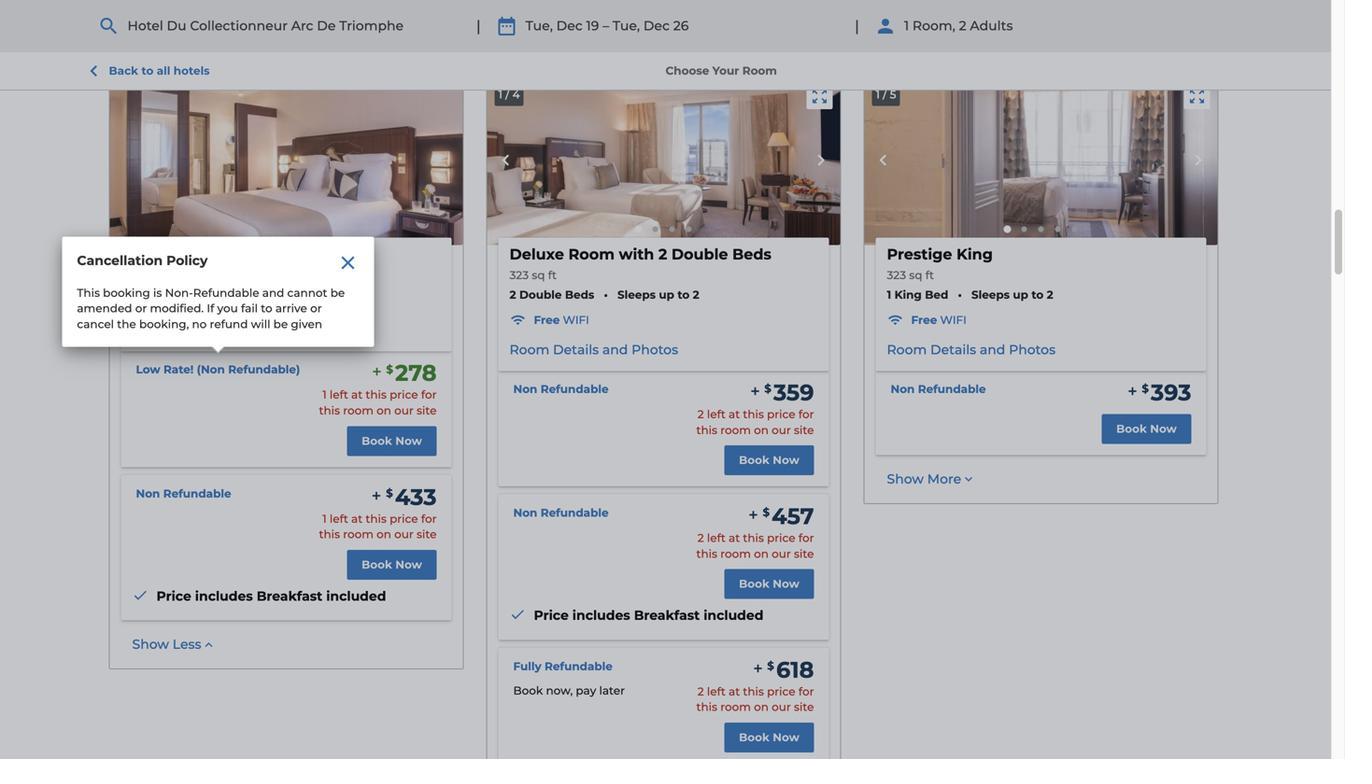Task type: describe. For each thing, give the bounding box(es) containing it.
$ for 2926
[[959, 21, 964, 30]]

now down $ 393 on the right
[[1150, 422, 1177, 436]]

you
[[217, 302, 238, 315]]

back
[[109, 64, 138, 78]]

this
[[77, 286, 100, 300]]

left for 618
[[707, 685, 726, 699]]

618
[[776, 656, 814, 684]]

photo carousel region for king
[[865, 76, 1218, 245]]

rooms button
[[270, 1, 362, 50]]

2 inside the king bed - executive room sleeps up to 2
[[208, 269, 214, 282]]

2 horizontal spatial details
[[930, 342, 976, 358]]

non for 433
[[136, 487, 160, 500]]

show less for 2676
[[132, 11, 201, 27]]

393
[[1151, 379, 1192, 406]]

arrive
[[275, 302, 307, 315]]

policy
[[166, 253, 208, 269]]

book for 278
[[362, 434, 392, 448]]

free wifi for 359
[[534, 313, 589, 327]]

to inside deluxe room with 2 double beds 323 sq ft 2 double beds   •   sleeps up to 2
[[678, 288, 690, 302]]

non refundable for 457
[[513, 506, 609, 520]]

book now for 359
[[739, 454, 800, 467]]

sq inside prestige king 323 sq ft 1 king bed   •   sleeps up to 2
[[909, 268, 922, 282]]

this booking is non-refundable and cannot be amended or modified. if you fail to arrive or cancel the booking, no refund will be given
[[77, 286, 345, 331]]

left for 433
[[330, 512, 348, 526]]

show less button for breakfast included
[[132, 636, 216, 654]]

site for 457
[[794, 547, 814, 561]]

for for 433
[[421, 512, 437, 526]]

26
[[673, 18, 689, 34]]

show less for breakfast included
[[132, 637, 201, 652]]

about
[[500, 18, 541, 34]]

the
[[117, 317, 136, 331]]

go to image #5 image
[[1072, 226, 1078, 232]]

deluxe room with 2 double beds 323 sq ft 2 double beds   •   sleeps up to 2
[[510, 245, 772, 302]]

&
[[187, 18, 196, 34]]

de
[[317, 18, 336, 34]]

go to image #2 image for room
[[653, 226, 658, 232]]

book now button for 359
[[724, 446, 814, 476]]

and for deluxe room with 2 double beds
[[602, 342, 628, 358]]

for for 359
[[799, 408, 814, 421]]

price for 457
[[767, 532, 796, 545]]

triomphe
[[339, 18, 404, 34]]

-
[[208, 245, 214, 263]]

| for tue, dec 19 – tue, dec 26
[[476, 17, 481, 35]]

adults
[[970, 18, 1013, 34]]

2 horizontal spatial free wifi
[[911, 313, 967, 327]]

$ 433
[[386, 484, 437, 511]]

choose your room
[[666, 64, 777, 78]]

price for 618
[[767, 685, 796, 699]]

booking,
[[139, 317, 189, 331]]

refund
[[210, 317, 248, 331]]

cancel
[[77, 317, 114, 331]]

later
[[599, 684, 625, 698]]

less for 2676
[[173, 11, 201, 27]]

tue, dec 19 – tue, dec 26
[[526, 18, 689, 34]]

our for 278
[[394, 404, 414, 418]]

book for 433
[[362, 558, 392, 572]]

–
[[603, 18, 609, 34]]

book now for 618
[[739, 731, 800, 744]]

book now down $ 393 on the right
[[1116, 422, 1177, 436]]

room for 618
[[720, 701, 751, 714]]

now for 433
[[395, 558, 422, 572]]

breakfast for 433
[[257, 588, 323, 604]]

price includes breakfast included for 457
[[534, 608, 764, 624]]

$ 457
[[763, 503, 814, 530]]

our for 359
[[772, 423, 791, 437]]

323 inside prestige king 323 sq ft 1 king bed   •   sleeps up to 2
[[887, 268, 906, 282]]

fully
[[513, 660, 541, 673]]

show for breakfast included
[[132, 637, 169, 652]]

359
[[773, 379, 814, 406]]

$ 278
[[386, 360, 437, 387]]

photos for king bed - executive room
[[254, 323, 301, 338]]

457
[[772, 503, 814, 530]]

your
[[712, 64, 739, 78]]

go to image #4 image for room
[[686, 226, 692, 232]]

now,
[[546, 684, 573, 698]]

wifi for 359
[[563, 313, 589, 327]]

room for 359
[[720, 423, 751, 437]]

refundable inside this booking is non-refundable and cannot be amended or modified. if you fail to arrive or cancel the booking, no refund will be given
[[193, 286, 259, 300]]

ft inside prestige king 323 sq ft 1 king bed   •   sleeps up to 2
[[925, 268, 934, 282]]

up inside deluxe room with 2 double beds 323 sq ft 2 double beds   •   sleeps up to 2
[[659, 288, 674, 302]]

cancellation
[[77, 253, 163, 269]]

details for 359
[[553, 342, 599, 358]]

deluxe
[[510, 245, 564, 263]]

sq inside deluxe room with 2 double beds 323 sq ft 2 double beds   •   sleeps up to 2
[[532, 268, 545, 282]]

2 left at this price for this room on our site for 359
[[696, 408, 814, 437]]

book now for 457
[[739, 577, 800, 591]]

2 or from the left
[[310, 302, 322, 315]]

refundable)
[[228, 363, 300, 377]]

our for 433
[[394, 528, 414, 541]]

ft inside deluxe room with 2 double beds 323 sq ft 2 double beds   •   sleeps up to 2
[[548, 268, 557, 282]]

low rate! (non refundable) button
[[136, 362, 300, 378]]

booking
[[103, 286, 150, 300]]

includes for 433
[[195, 588, 253, 604]]

amenities
[[386, 18, 453, 34]]

room for 278
[[343, 404, 374, 418]]

hotel
[[128, 18, 163, 34]]

fail
[[241, 302, 258, 315]]

for for 457
[[799, 532, 814, 545]]

book for 618
[[739, 731, 770, 744]]

2 horizontal spatial wifi
[[940, 313, 967, 327]]

more
[[927, 471, 961, 487]]

2 horizontal spatial king
[[957, 245, 993, 263]]

show more
[[887, 471, 961, 487]]

free for 359
[[534, 313, 560, 327]]

overview
[[121, 18, 183, 34]]

breakfast for 457
[[634, 608, 700, 624]]

non refundable button for 433
[[136, 486, 231, 502]]

$ 393
[[1142, 379, 1192, 406]]

1 left at this price for this room on our site for 278
[[319, 388, 437, 418]]

cannot
[[287, 286, 327, 300]]

pay
[[576, 684, 596, 698]]

2 tue, from the left
[[613, 18, 640, 34]]

map button
[[667, 1, 741, 50]]

book now, pay later
[[513, 684, 625, 698]]

$ 359
[[764, 379, 814, 406]]

site for 359
[[794, 423, 814, 437]]

non refundable for 359
[[513, 383, 609, 396]]

room details and photos button for 359
[[510, 341, 678, 359]]

rate!
[[163, 363, 194, 377]]

at for 359
[[729, 408, 740, 421]]

show more button
[[887, 470, 976, 489]]

cancellation policy
[[77, 253, 208, 269]]

arc
[[291, 18, 313, 34]]

433
[[395, 484, 437, 511]]

photos for deluxe room with 2 double beds
[[632, 342, 678, 358]]

fully refundable button
[[513, 659, 613, 675]]

1 tue, from the left
[[526, 18, 553, 34]]

$ for 278
[[386, 363, 393, 376]]

go to image #1 image for room
[[635, 225, 642, 233]]

room details and photos for 359
[[510, 342, 678, 358]]

reviews button
[[565, 1, 665, 50]]

with
[[619, 245, 654, 263]]

now for 618
[[773, 731, 800, 744]]

278
[[395, 360, 437, 387]]

no
[[192, 317, 207, 331]]

$ right 2926 at the right of the page
[[998, 13, 1005, 27]]

included for 433
[[326, 588, 386, 604]]

hotels
[[174, 64, 210, 78]]

at for 457
[[729, 532, 740, 545]]

site for 433
[[417, 528, 437, 541]]

bed
[[173, 245, 204, 263]]

rooms
[[293, 18, 339, 34]]

book for 457
[[739, 577, 770, 591]]

our for 618
[[772, 701, 791, 714]]

du
[[167, 18, 186, 34]]

non refundable for 433
[[136, 487, 231, 500]]

show inside button
[[887, 471, 924, 487]]

overview & photos button
[[99, 1, 268, 50]]

2 inside prestige king 323 sq ft 1 king bed   •   sleeps up to 2
[[1047, 288, 1053, 302]]

site for 618
[[794, 701, 814, 714]]

go to image #1 image for king
[[1004, 225, 1011, 233]]

hotel du collectionneur arc de triomphe
[[128, 18, 404, 34]]

price for 278
[[390, 388, 418, 402]]

non refundable button for 457
[[513, 505, 609, 521]]



Task type: locate. For each thing, give the bounding box(es) containing it.
book now up $ 457
[[739, 454, 800, 467]]

go to image #1 image up with
[[635, 225, 642, 233]]

1 horizontal spatial be
[[330, 286, 345, 300]]

our for 457
[[772, 547, 791, 561]]

0 horizontal spatial go to image #3 image
[[669, 226, 675, 232]]

1 horizontal spatial |
[[855, 17, 859, 35]]

now down $ 433
[[395, 558, 422, 572]]

beds
[[732, 245, 772, 263]]

0 horizontal spatial free wifi
[[156, 294, 212, 308]]

1 or from the left
[[135, 302, 147, 315]]

will
[[251, 317, 270, 331]]

room inside the king bed - executive room sleeps up to 2
[[299, 245, 345, 263]]

our down $ 433
[[394, 528, 414, 541]]

for for 278
[[421, 388, 437, 402]]

free wifi for 278
[[156, 294, 212, 308]]

details for 278
[[176, 323, 222, 338]]

2676
[[1007, 10, 1062, 37]]

$ for 433
[[386, 487, 393, 500]]

0 horizontal spatial room details and photos
[[132, 323, 301, 338]]

price down $ 457
[[767, 532, 796, 545]]

to
[[142, 64, 154, 78], [192, 269, 204, 282], [678, 288, 690, 302], [1032, 288, 1044, 302], [261, 302, 272, 315]]

book now button for 457
[[724, 570, 814, 599]]

back to all hotels
[[109, 64, 210, 78]]

$ 618
[[767, 656, 814, 684]]

on down $ 618
[[754, 701, 769, 714]]

1 vertical spatial 1 left at this price for this room on our site
[[319, 512, 437, 541]]

0 vertical spatial show less button
[[132, 11, 216, 29]]

$ inside $ 457
[[763, 506, 770, 520]]

book now button down $ 618
[[724, 723, 814, 753]]

1 inside prestige king 323 sq ft 1 king bed   •   sleeps up to 2
[[887, 288, 891, 302]]

| left room,
[[855, 17, 859, 35]]

go to image #2 image up with
[[653, 226, 658, 232]]

book now button down $ 393 on the right
[[1102, 414, 1192, 444]]

to inside prestige king 323 sq ft 1 king bed   •   sleeps up to 2
[[1032, 288, 1044, 302]]

book for 359
[[739, 454, 770, 467]]

prestige king 323 sq ft 1 king bed   •   sleeps up to 2
[[887, 245, 1053, 302]]

about button
[[478, 1, 564, 50]]

details
[[176, 323, 222, 338], [553, 342, 599, 358], [930, 342, 976, 358]]

$ inside $ 359
[[764, 382, 772, 396]]

be down arrive at the left top of page
[[273, 317, 288, 331]]

room details and photos down prestige king 323 sq ft 1 king bed   •   sleeps up to 2
[[887, 342, 1056, 358]]

1 show less from the top
[[132, 11, 201, 27]]

0 vertical spatial less
[[173, 11, 201, 27]]

0 horizontal spatial 323
[[510, 268, 529, 282]]

0 horizontal spatial breakfast
[[257, 588, 323, 604]]

and for prestige king
[[980, 342, 1005, 358]]

323 inside deluxe room with 2 double beds 323 sq ft 2 double beds   •   sleeps up to 2
[[510, 268, 529, 282]]

2 2 left at this price for this room on our site from the top
[[696, 532, 814, 561]]

our
[[394, 404, 414, 418], [772, 423, 791, 437], [394, 528, 414, 541], [772, 547, 791, 561], [772, 701, 791, 714]]

1 go to image #2 image from the left
[[653, 226, 658, 232]]

free up booking, at the top of page
[[156, 294, 182, 308]]

1 horizontal spatial 323
[[887, 268, 906, 282]]

book now button for 433
[[347, 550, 437, 580]]

go to image #3 image
[[669, 226, 675, 232], [1038, 226, 1044, 232]]

and left will
[[225, 323, 251, 338]]

$ left 2926 at the right of the page
[[959, 21, 964, 30]]

our down $ 618
[[772, 701, 791, 714]]

0 horizontal spatial photo carousel region
[[487, 76, 840, 245]]

0 vertical spatial breakfast
[[257, 588, 323, 604]]

left for 359
[[707, 408, 726, 421]]

king up sleeps on the top left of the page
[[132, 245, 169, 263]]

2 left at this price for this room on our site
[[696, 408, 814, 437], [696, 532, 814, 561], [696, 685, 814, 714]]

0 horizontal spatial wifi
[[185, 294, 212, 308]]

choose
[[666, 64, 709, 78]]

and down deluxe room with 2 double beds 323 sq ft 2 double beds   •   sleeps up to 2
[[602, 342, 628, 358]]

2 go to image #4 image from the left
[[1055, 226, 1061, 232]]

1 horizontal spatial ft
[[925, 268, 934, 282]]

323 down prestige
[[887, 268, 906, 282]]

executive
[[218, 245, 295, 263]]

book down $ 457
[[739, 577, 770, 591]]

(non
[[197, 363, 225, 377]]

1 photo carousel region from the left
[[487, 76, 840, 245]]

1 vertical spatial breakfast
[[634, 608, 700, 624]]

1 2 left at this price for this room on our site from the top
[[696, 408, 814, 437]]

1 vertical spatial show less
[[132, 637, 201, 652]]

now down $ 618
[[773, 731, 800, 744]]

1 show less button from the top
[[132, 11, 216, 29]]

2 go to image #2 image from the left
[[1022, 226, 1027, 232]]

0 horizontal spatial go to image #2 image
[[653, 226, 658, 232]]

room inside deluxe room with 2 double beds 323 sq ft 2 double beds   •   sleeps up to 2
[[568, 245, 615, 263]]

back to all hotels button
[[83, 60, 210, 82]]

go to image #2 image
[[653, 226, 658, 232], [1022, 226, 1027, 232]]

room for 433
[[343, 528, 374, 541]]

0 vertical spatial 1 left at this price for this room on our site
[[319, 388, 437, 418]]

2 photo carousel region from the left
[[865, 76, 1218, 245]]

0 horizontal spatial ft
[[548, 268, 557, 282]]

room details and photos down 'if'
[[132, 323, 301, 338]]

0 horizontal spatial tue,
[[526, 18, 553, 34]]

book now button down $ 433
[[347, 550, 437, 580]]

book now down $ 433
[[362, 558, 422, 572]]

is
[[153, 286, 162, 300]]

refundable
[[193, 286, 259, 300], [541, 383, 609, 396], [918, 383, 986, 396], [163, 487, 231, 500], [541, 506, 609, 520], [545, 660, 613, 673]]

ft down prestige
[[925, 268, 934, 282]]

1 horizontal spatial details
[[553, 342, 599, 358]]

2 vertical spatial 2 left at this price for this room on our site
[[696, 685, 814, 714]]

now down $ 457
[[773, 577, 800, 591]]

book now down $ 457
[[739, 577, 800, 591]]

site down 457 at bottom right
[[794, 547, 814, 561]]

1 horizontal spatial go to image #1 image
[[1004, 225, 1011, 233]]

go to image #1 image up prestige king 323 sq ft 1 king bed   •   sleeps up to 2
[[1004, 225, 1011, 233]]

1 go to image #4 image from the left
[[686, 226, 692, 232]]

be right cannot
[[330, 286, 345, 300]]

book now button up $ 433
[[347, 426, 437, 456]]

2
[[959, 18, 967, 34], [658, 245, 667, 263], [208, 269, 214, 282], [510, 288, 516, 302], [693, 288, 699, 302], [1047, 288, 1053, 302], [698, 408, 704, 421], [698, 532, 704, 545], [698, 685, 704, 699]]

1 go to image #1 image from the left
[[635, 225, 642, 233]]

on
[[377, 404, 391, 418], [754, 423, 769, 437], [377, 528, 391, 541], [754, 547, 769, 561], [754, 701, 769, 714]]

modified.
[[150, 302, 204, 315]]

2 1 left at this price for this room on our site from the top
[[319, 512, 437, 541]]

room details and photos
[[132, 323, 301, 338], [510, 342, 678, 358], [887, 342, 1056, 358]]

to inside button
[[142, 64, 154, 78]]

photo carousel region for room
[[487, 76, 840, 245]]

our down $ 457
[[772, 547, 791, 561]]

book now down $ 618
[[739, 731, 800, 744]]

for down 457 at bottom right
[[799, 532, 814, 545]]

photos inside button
[[199, 18, 246, 34]]

$ inside $ 278
[[386, 363, 393, 376]]

to inside this booking is non-refundable and cannot be amended or modified. if you fail to arrive or cancel the booking, no refund will be given
[[261, 302, 272, 315]]

1 left at this price for this room on our site
[[319, 388, 437, 418], [319, 512, 437, 541]]

show less
[[132, 11, 201, 27], [132, 637, 201, 652]]

1 horizontal spatial double
[[672, 245, 728, 263]]

book now button down $ 457
[[724, 570, 814, 599]]

room details and photos button for 278
[[132, 322, 301, 340]]

less for breakfast included
[[173, 637, 201, 652]]

photos for prestige king
[[1009, 342, 1056, 358]]

up inside prestige king 323 sq ft 1 king bed   •   sleeps up to 2
[[1013, 288, 1028, 302]]

site down 278
[[417, 404, 437, 418]]

for for 618
[[799, 685, 814, 699]]

double left beds
[[672, 245, 728, 263]]

0 vertical spatial 2 left at this price for this room on our site
[[696, 408, 814, 437]]

wifi for 278
[[185, 294, 212, 308]]

1 horizontal spatial go to image #2 image
[[1022, 226, 1027, 232]]

$ inside $ 393
[[1142, 382, 1149, 396]]

amended
[[77, 302, 132, 315]]

amenities button
[[363, 1, 476, 50]]

2 horizontal spatial free
[[911, 313, 937, 327]]

1 vertical spatial price
[[534, 608, 569, 624]]

0 horizontal spatial double
[[519, 288, 562, 302]]

go to image #2 image left go to image #5
[[1022, 226, 1027, 232]]

|
[[476, 17, 481, 35], [855, 17, 859, 35]]

1 horizontal spatial king
[[895, 288, 922, 302]]

1 horizontal spatial room details and photos button
[[510, 341, 678, 359]]

19
[[586, 18, 599, 34]]

king
[[132, 245, 169, 263], [957, 245, 993, 263], [895, 288, 922, 302]]

book now button
[[1102, 414, 1192, 444], [347, 426, 437, 456], [724, 446, 814, 476], [347, 550, 437, 580], [724, 570, 814, 599], [724, 723, 814, 753]]

now up $ 433
[[395, 434, 422, 448]]

2 sq from the left
[[909, 268, 922, 282]]

1 vertical spatial less
[[173, 637, 201, 652]]

book up $ 433
[[362, 434, 392, 448]]

go to image #4 image
[[686, 226, 692, 232], [1055, 226, 1061, 232]]

$ left 359 at the right
[[764, 382, 772, 396]]

0 vertical spatial show
[[132, 11, 169, 27]]

1 less from the top
[[173, 11, 201, 27]]

included
[[326, 588, 386, 604], [704, 608, 764, 624]]

go to image #3 image left go to image #5
[[1038, 226, 1044, 232]]

1 left at this price for this room on our site down $ 433
[[319, 512, 437, 541]]

1 horizontal spatial wifi
[[563, 313, 589, 327]]

2 | from the left
[[855, 17, 859, 35]]

$ left the 393
[[1142, 382, 1149, 396]]

reviews
[[588, 18, 642, 34]]

1 left at this price for this room on our site down $ 278 at the left of the page
[[319, 388, 437, 418]]

sq down prestige
[[909, 268, 922, 282]]

cancellation policy dialog
[[55, 230, 381, 355]]

included for 457
[[704, 608, 764, 624]]

king inside the king bed - executive room sleeps up to 2
[[132, 245, 169, 263]]

0 horizontal spatial |
[[476, 17, 481, 35]]

to inside the king bed - executive room sleeps up to 2
[[192, 269, 204, 282]]

2 ft from the left
[[925, 268, 934, 282]]

0 horizontal spatial or
[[135, 302, 147, 315]]

dec left '26'
[[644, 18, 670, 34]]

tab list
[[98, 0, 742, 50]]

king right prestige
[[957, 245, 993, 263]]

0 vertical spatial show less
[[132, 11, 201, 27]]

and down prestige king 323 sq ft 1 king bed   •   sleeps up to 2
[[980, 342, 1005, 358]]

our down $ 359
[[772, 423, 791, 437]]

site for 278
[[417, 404, 437, 418]]

refundable for book now button for 457
[[541, 506, 609, 520]]

at
[[351, 388, 363, 402], [729, 408, 740, 421], [351, 512, 363, 526], [729, 532, 740, 545], [729, 685, 740, 699]]

room details and photos for 278
[[132, 323, 301, 338]]

go to image #4 image up deluxe room with 2 double beds 323 sq ft 2 double beds   •   sleeps up to 2
[[686, 226, 692, 232]]

$ for 618
[[767, 659, 774, 673]]

fully refundable
[[513, 660, 613, 673]]

1 horizontal spatial dec
[[644, 18, 670, 34]]

book now
[[1116, 422, 1177, 436], [362, 434, 422, 448], [739, 454, 800, 467], [362, 558, 422, 572], [739, 577, 800, 591], [739, 731, 800, 744]]

$ 2926 $ 2676
[[959, 10, 1062, 37]]

book now for 278
[[362, 434, 422, 448]]

1 horizontal spatial free
[[534, 313, 560, 327]]

non for 359
[[513, 383, 537, 396]]

up
[[174, 269, 189, 282], [659, 288, 674, 302], [1013, 288, 1028, 302]]

double down the deluxe
[[519, 288, 562, 302]]

1 horizontal spatial tue,
[[613, 18, 640, 34]]

show less button for 2676
[[132, 11, 216, 29]]

0 vertical spatial price
[[156, 588, 191, 604]]

overview & photos
[[121, 18, 246, 34]]

sq down the deluxe
[[532, 268, 545, 282]]

on down $ 359
[[754, 423, 769, 437]]

if
[[207, 302, 214, 315]]

prestige
[[887, 245, 952, 263]]

go to image #1 image
[[635, 225, 642, 233], [1004, 225, 1011, 233]]

1 323 from the left
[[510, 268, 529, 282]]

| left 'about'
[[476, 17, 481, 35]]

1 vertical spatial show
[[887, 471, 924, 487]]

1 vertical spatial show less button
[[132, 636, 216, 654]]

price for 433
[[390, 512, 418, 526]]

323
[[510, 268, 529, 282], [887, 268, 906, 282]]

1 sq from the left
[[532, 268, 545, 282]]

2 vertical spatial show
[[132, 637, 169, 652]]

given
[[291, 317, 322, 331]]

1 1 left at this price for this room on our site from the top
[[319, 388, 437, 418]]

sleeps
[[132, 269, 171, 282]]

1 horizontal spatial or
[[310, 302, 322, 315]]

show
[[132, 11, 169, 27], [887, 471, 924, 487], [132, 637, 169, 652]]

1 ft from the left
[[548, 268, 557, 282]]

sq
[[532, 268, 545, 282], [909, 268, 922, 282]]

0 horizontal spatial price includes breakfast included
[[156, 588, 386, 604]]

1 go to image #3 image from the left
[[669, 226, 675, 232]]

room,
[[913, 18, 955, 34]]

for down "618"
[[799, 685, 814, 699]]

map
[[689, 18, 718, 34]]

dec left 19
[[556, 18, 583, 34]]

and for king bed - executive room
[[225, 323, 251, 338]]

0 horizontal spatial king
[[132, 245, 169, 263]]

2 show less button from the top
[[132, 636, 216, 654]]

1 horizontal spatial breakfast
[[634, 608, 700, 624]]

room details and photos button down deluxe room with 2 double beds 323 sq ft 2 double beds   •   sleeps up to 2
[[510, 341, 678, 359]]

0 vertical spatial be
[[330, 286, 345, 300]]

1 vertical spatial 2 left at this price for this room on our site
[[696, 532, 814, 561]]

at for 618
[[729, 685, 740, 699]]

up inside the king bed - executive room sleeps up to 2
[[174, 269, 189, 282]]

$ inside $ 618
[[767, 659, 774, 673]]

room
[[343, 404, 374, 418], [720, 423, 751, 437], [343, 528, 374, 541], [720, 547, 751, 561], [720, 701, 751, 714]]

go to image #4 image left go to image #5
[[1055, 226, 1061, 232]]

2 horizontal spatial up
[[1013, 288, 1028, 302]]

this
[[366, 388, 387, 402], [319, 404, 340, 418], [743, 408, 764, 421], [696, 423, 717, 437], [366, 512, 387, 526], [319, 528, 340, 541], [743, 532, 764, 545], [696, 547, 717, 561], [743, 685, 764, 699], [696, 701, 717, 714]]

2 show less from the top
[[132, 637, 201, 652]]

price
[[390, 388, 418, 402], [767, 408, 796, 421], [390, 512, 418, 526], [767, 532, 796, 545], [767, 685, 796, 699]]

non
[[513, 383, 537, 396], [891, 383, 915, 396], [136, 487, 160, 500], [513, 506, 537, 520]]

2 less from the top
[[173, 637, 201, 652]]

0 horizontal spatial includes
[[195, 588, 253, 604]]

site
[[417, 404, 437, 418], [794, 423, 814, 437], [417, 528, 437, 541], [794, 547, 814, 561], [794, 701, 814, 714]]

or down cannot
[[310, 302, 322, 315]]

price down $ 278 at the left of the page
[[390, 388, 418, 402]]

go to image #2 image for king
[[1022, 226, 1027, 232]]

1 horizontal spatial price
[[534, 608, 569, 624]]

low
[[136, 363, 160, 377]]

go to image #3 image for king
[[1038, 226, 1044, 232]]

refundable for book now button associated with 433
[[163, 487, 231, 500]]

book now button for 618
[[724, 723, 814, 753]]

2 left at this price for this room on our site down $ 359
[[696, 408, 814, 437]]

1 horizontal spatial photo carousel region
[[865, 76, 1218, 245]]

1 horizontal spatial go to image #4 image
[[1055, 226, 1061, 232]]

left for 278
[[330, 388, 348, 402]]

room details and photos down deluxe room with 2 double beds 323 sq ft 2 double beds   •   sleeps up to 2
[[510, 342, 678, 358]]

1 horizontal spatial sq
[[909, 268, 922, 282]]

book now button up $ 457
[[724, 446, 814, 476]]

non-
[[165, 286, 193, 300]]

0 vertical spatial double
[[672, 245, 728, 263]]

1 | from the left
[[476, 17, 481, 35]]

0 horizontal spatial room details and photos button
[[132, 322, 301, 340]]

double
[[672, 245, 728, 263], [519, 288, 562, 302]]

price for 457
[[534, 608, 569, 624]]

$ left 457 at bottom right
[[763, 506, 770, 520]]

now for 359
[[773, 454, 800, 467]]

$ for 393
[[1142, 382, 1149, 396]]

0 vertical spatial price includes breakfast included
[[156, 588, 386, 604]]

0 vertical spatial included
[[326, 588, 386, 604]]

0 horizontal spatial be
[[273, 317, 288, 331]]

free down prestige king 323 sq ft 1 king bed   •   sleeps up to 2
[[911, 313, 937, 327]]

now up $ 457
[[773, 454, 800, 467]]

1 horizontal spatial free wifi
[[534, 313, 589, 327]]

1 dec from the left
[[556, 18, 583, 34]]

book down $ 433
[[362, 558, 392, 572]]

1 room, 2 adults
[[904, 18, 1013, 34]]

at for 278
[[351, 388, 363, 402]]

2 left at this price for this room on our site for 457
[[696, 532, 814, 561]]

less
[[173, 11, 201, 27], [173, 637, 201, 652]]

room details and photos button down prestige king 323 sq ft 1 king bed   •   sleeps up to 2
[[887, 341, 1056, 359]]

show for 2676
[[132, 11, 169, 27]]

photos
[[199, 18, 246, 34], [254, 323, 301, 338], [632, 342, 678, 358], [1009, 342, 1056, 358]]

$ left 278
[[386, 363, 393, 376]]

king down prestige
[[895, 288, 922, 302]]

0 horizontal spatial up
[[174, 269, 189, 282]]

tab list containing overview & photos
[[98, 0, 742, 50]]

on for 457
[[754, 547, 769, 561]]

tue,
[[526, 18, 553, 34], [613, 18, 640, 34]]

refundable inside button
[[545, 660, 613, 673]]

low rate! (non refundable)
[[136, 363, 300, 377]]

on for 618
[[754, 701, 769, 714]]

free for 278
[[156, 294, 182, 308]]

book now button for 278
[[347, 426, 437, 456]]

2 horizontal spatial room details and photos
[[887, 342, 1056, 358]]

0 horizontal spatial details
[[176, 323, 222, 338]]

0 horizontal spatial free
[[156, 294, 182, 308]]

0 horizontal spatial included
[[326, 588, 386, 604]]

and up arrive at the left top of page
[[262, 286, 284, 300]]

on down $ 433
[[377, 528, 391, 541]]

go to image #3 image up deluxe room with 2 double beds 323 sq ft 2 double beds   •   sleeps up to 2
[[669, 226, 675, 232]]

price for 359
[[767, 408, 796, 421]]

room
[[742, 64, 777, 78], [299, 245, 345, 263], [568, 245, 615, 263], [132, 323, 172, 338], [510, 342, 550, 358], [887, 342, 927, 358]]

2 dec from the left
[[644, 18, 670, 34]]

book up $ 457
[[739, 454, 770, 467]]

room for 457
[[720, 547, 751, 561]]

price down $ 433
[[390, 512, 418, 526]]

1 horizontal spatial price includes breakfast included
[[534, 608, 764, 624]]

site down 433
[[417, 528, 437, 541]]

0 horizontal spatial sq
[[532, 268, 545, 282]]

king bed - executive room sleeps up to 2
[[132, 245, 345, 282]]

1 horizontal spatial includes
[[572, 608, 630, 624]]

non refundable button for 359
[[513, 382, 609, 397]]

photo carousel region
[[487, 76, 840, 245], [865, 76, 1218, 245]]

1 horizontal spatial room details and photos
[[510, 342, 678, 358]]

1 vertical spatial includes
[[572, 608, 630, 624]]

0 horizontal spatial go to image #4 image
[[686, 226, 692, 232]]

$ inside $ 433
[[386, 487, 393, 500]]

1 left at this price for this room on our site for 433
[[319, 512, 437, 541]]

2 left at this price for this room on our site down $ 457
[[696, 532, 814, 561]]

0 vertical spatial includes
[[195, 588, 253, 604]]

price includes breakfast included for 433
[[156, 588, 386, 604]]

0 horizontal spatial dec
[[556, 18, 583, 34]]

1 vertical spatial be
[[273, 317, 288, 331]]

for down 278
[[421, 388, 437, 402]]

left for 457
[[707, 532, 726, 545]]

on for 433
[[377, 528, 391, 541]]

on down $ 457
[[754, 547, 769, 561]]

room details and photos button down 'if'
[[132, 322, 301, 340]]

2 horizontal spatial room details and photos button
[[887, 341, 1056, 359]]

2 left at this price for this room on our site down $ 618
[[696, 685, 814, 714]]

1 horizontal spatial up
[[659, 288, 674, 302]]

go to image #4 image for king
[[1055, 226, 1061, 232]]

0 horizontal spatial go to image #1 image
[[635, 225, 642, 233]]

all
[[157, 64, 170, 78]]

3 2 left at this price for this room on our site from the top
[[696, 685, 814, 714]]

non refundable button
[[513, 382, 609, 397], [891, 382, 986, 397], [136, 486, 231, 502], [513, 505, 609, 521]]

1 vertical spatial included
[[704, 608, 764, 624]]

for
[[421, 388, 437, 402], [799, 408, 814, 421], [421, 512, 437, 526], [799, 532, 814, 545], [799, 685, 814, 699]]

our down $ 278 at the left of the page
[[394, 404, 414, 418]]

and inside this booking is non-refundable and cannot be amended or modified. if you fail to arrive or cancel the booking, no refund will be given
[[262, 286, 284, 300]]

1 horizontal spatial included
[[704, 608, 764, 624]]

refundable for book now button for 359
[[541, 383, 609, 396]]

book down $ 393 on the right
[[1116, 422, 1147, 436]]

2 go to image #1 image from the left
[[1004, 225, 1011, 233]]

book down fully
[[513, 684, 543, 698]]

| for 1 room, 2 adults
[[855, 17, 859, 35]]

for down 433
[[421, 512, 437, 526]]

free down the deluxe
[[534, 313, 560, 327]]

for down 359 at the right
[[799, 408, 814, 421]]

$ left 433
[[386, 487, 393, 500]]

or up the
[[135, 302, 147, 315]]

on for 359
[[754, 423, 769, 437]]

0 horizontal spatial price
[[156, 588, 191, 604]]

2926
[[966, 19, 993, 33]]

1 vertical spatial price includes breakfast included
[[534, 608, 764, 624]]

includes for 457
[[572, 608, 630, 624]]

1 horizontal spatial go to image #3 image
[[1038, 226, 1044, 232]]

now for 278
[[395, 434, 422, 448]]

2 323 from the left
[[887, 268, 906, 282]]

at for 433
[[351, 512, 363, 526]]

2 left at this price for this room on our site for 618
[[696, 685, 814, 714]]

show less button
[[132, 11, 216, 29], [132, 636, 216, 654]]

price down $ 359
[[767, 408, 796, 421]]

collectionneur
[[190, 18, 288, 34]]

tue, left 19
[[526, 18, 553, 34]]

price down $ 618
[[767, 685, 796, 699]]

ft down the deluxe
[[548, 268, 557, 282]]

1 vertical spatial double
[[519, 288, 562, 302]]

book down $ 618
[[739, 731, 770, 744]]

$ left "618"
[[767, 659, 774, 673]]

on down $ 278 at the left of the page
[[377, 404, 391, 418]]

2 go to image #3 image from the left
[[1038, 226, 1044, 232]]



Task type: vqa. For each thing, say whether or not it's contained in the screenshot.
go to image #4 to the right
yes



